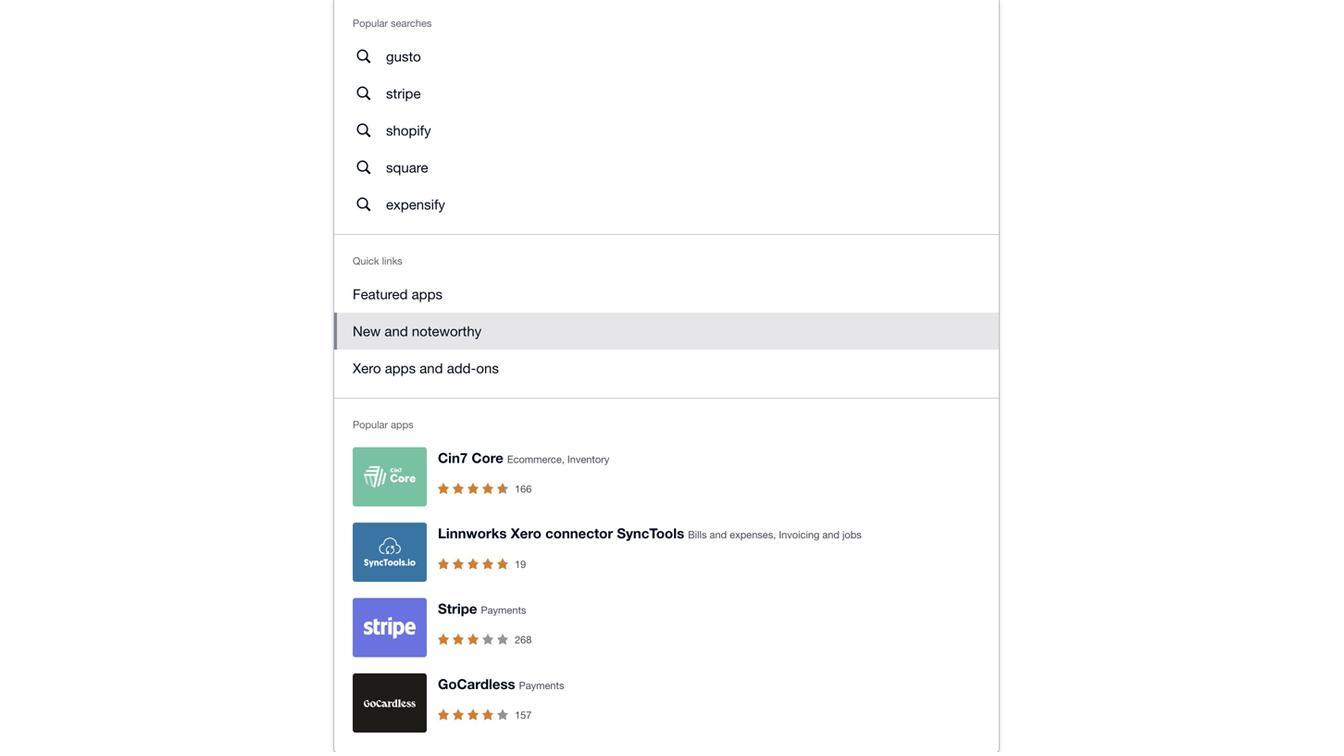 Task type: vqa. For each thing, say whether or not it's contained in the screenshot.
topmost Popular
yes



Task type: locate. For each thing, give the bounding box(es) containing it.
inventory
[[568, 454, 610, 466]]

0 vertical spatial xero
[[353, 360, 381, 376]]

payments for gocardless
[[519, 680, 564, 692]]

popular left searches
[[353, 17, 388, 29]]

apps up new and noteworthy
[[412, 286, 443, 302]]

xero apps and add-ons
[[353, 360, 499, 376]]

payments up 268
[[481, 605, 526, 617]]

gusto
[[386, 48, 421, 64]]

jobs
[[843, 529, 862, 541]]

0 vertical spatial apps
[[412, 286, 443, 302]]

and
[[385, 323, 408, 339], [420, 360, 443, 376], [710, 529, 727, 541], [823, 529, 840, 541]]

gocardless app logo image
[[364, 700, 416, 708]]

stripe
[[386, 85, 421, 101]]

2 vertical spatial apps
[[391, 419, 414, 431]]

1 vertical spatial apps
[[385, 360, 416, 376]]

166
[[515, 483, 532, 495]]

payments inside stripe payments
[[481, 605, 526, 617]]

popular for popular searches
[[353, 17, 388, 29]]

apps for featured
[[412, 286, 443, 302]]

apps up "cin7 core app logo"
[[391, 419, 414, 431]]

popular
[[353, 17, 388, 29], [353, 419, 388, 431]]

1 vertical spatial xero
[[511, 525, 542, 542]]

xero down new
[[353, 360, 381, 376]]

payments
[[481, 605, 526, 617], [519, 680, 564, 692]]

payments up 157
[[519, 680, 564, 692]]

quick links
[[353, 255, 403, 267]]

and right new
[[385, 323, 408, 339]]

cin7
[[438, 450, 468, 467]]

new and noteworthy
[[353, 323, 482, 339]]

popular up "cin7 core app logo"
[[353, 419, 388, 431]]

2 popular from the top
[[353, 419, 388, 431]]

shopify
[[386, 122, 431, 138]]

gocardless payments
[[438, 676, 564, 693]]

1 vertical spatial payments
[[519, 680, 564, 692]]

0 vertical spatial popular
[[353, 17, 388, 29]]

expensify button
[[334, 186, 999, 223]]

square button
[[334, 149, 999, 186]]

payments inside gocardless payments
[[519, 680, 564, 692]]

gusto button
[[334, 38, 999, 75]]

links
[[382, 255, 403, 267]]

ecommerce,
[[507, 454, 565, 466]]

apps
[[412, 286, 443, 302], [385, 360, 416, 376], [391, 419, 414, 431]]

stripe element
[[353, 598, 551, 659]]

xero
[[353, 360, 381, 376], [511, 525, 542, 542]]

and left "add-"
[[420, 360, 443, 376]]

0 vertical spatial payments
[[481, 605, 526, 617]]

1 popular from the top
[[353, 17, 388, 29]]

ons
[[476, 360, 499, 376]]

0 horizontal spatial xero
[[353, 360, 381, 376]]

featured apps
[[353, 286, 443, 302]]

and right bills
[[710, 529, 727, 541]]

and left jobs on the right bottom of the page
[[823, 529, 840, 541]]

apps inside featured apps button
[[412, 286, 443, 302]]

apps down new and noteworthy
[[385, 360, 416, 376]]

quick
[[353, 255, 379, 267]]

xero up 19
[[511, 525, 542, 542]]

gocardless element
[[353, 674, 576, 734]]

1 vertical spatial popular
[[353, 419, 388, 431]]

gocardless
[[438, 676, 515, 693]]

linnworks
[[438, 525, 507, 542]]

cin7 core element
[[353, 447, 621, 508]]

apps inside xero apps and add-ons button
[[385, 360, 416, 376]]

bills
[[688, 529, 707, 541]]



Task type: describe. For each thing, give the bounding box(es) containing it.
linnworks xero connector synctools element
[[353, 523, 873, 583]]

and inside button
[[385, 323, 408, 339]]

cin7 core app logo image
[[364, 467, 416, 489]]

synctools
[[617, 525, 684, 542]]

expenses,
[[730, 529, 776, 541]]

apps for xero
[[385, 360, 416, 376]]

stripe
[[438, 601, 477, 618]]

popular apps
[[353, 419, 414, 431]]

stripe button
[[334, 75, 999, 112]]

shopify button
[[334, 112, 999, 149]]

xero inside button
[[353, 360, 381, 376]]

and inside button
[[420, 360, 443, 376]]

invoicing
[[779, 529, 820, 541]]

popular for popular apps
[[353, 419, 388, 431]]

connector
[[546, 525, 613, 542]]

linnworks synctools logo image
[[364, 538, 416, 568]]

cin7 core ecommerce, inventory
[[438, 450, 610, 467]]

core
[[472, 450, 504, 467]]

19
[[515, 559, 526, 571]]

apps for popular
[[391, 419, 414, 431]]

featured apps button
[[334, 276, 999, 313]]

featured
[[353, 286, 408, 302]]

157
[[515, 710, 532, 722]]

popular searches
[[353, 17, 432, 29]]

new
[[353, 323, 381, 339]]

payments for stripe
[[481, 605, 526, 617]]

expensify
[[386, 196, 445, 212]]

268
[[515, 634, 532, 646]]

square
[[386, 159, 428, 175]]

xero apps and add-ons button
[[334, 350, 999, 387]]

add-
[[447, 360, 476, 376]]

new and noteworthy button
[[334, 313, 999, 350]]

stripe logo image
[[364, 617, 416, 640]]

stripe payments
[[438, 601, 526, 618]]

linnworks xero connector synctools bills and expenses, invoicing and jobs
[[438, 525, 862, 542]]

1 horizontal spatial xero
[[511, 525, 542, 542]]

noteworthy
[[412, 323, 482, 339]]

searches
[[391, 17, 432, 29]]



